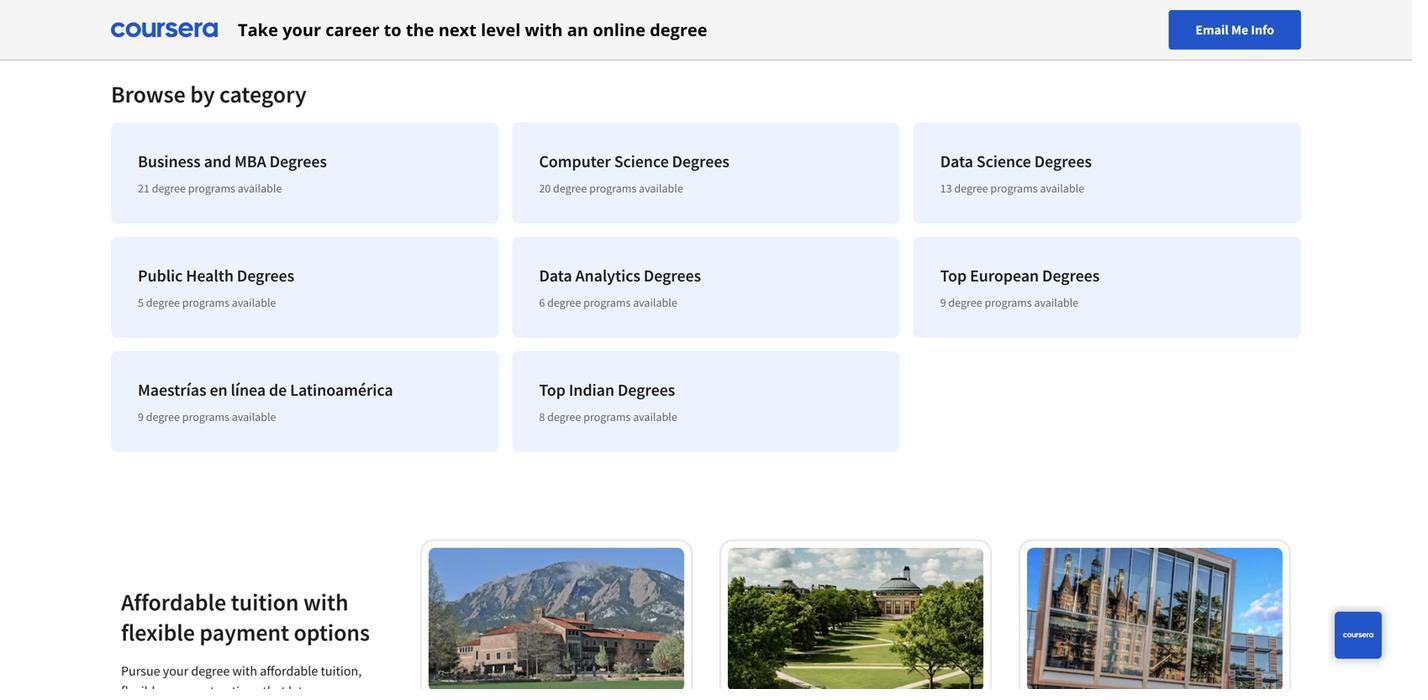 Task type: locate. For each thing, give the bounding box(es) containing it.
analytics
[[575, 265, 640, 286]]

degree right 5
[[146, 295, 180, 310]]

flexible down the pursue
[[121, 683, 162, 689]]

5 degree programs available
[[138, 295, 276, 310]]

degree for computer science degrees
[[553, 181, 587, 196]]

1 vertical spatial with
[[303, 588, 348, 617]]

browse by category
[[111, 79, 307, 109]]

9 degree programs available
[[940, 295, 1079, 310], [138, 409, 276, 425]]

coursera image
[[111, 16, 218, 43]]

pursue
[[121, 663, 160, 680]]

línea
[[231, 380, 266, 401]]

your right the pursue
[[163, 663, 188, 680]]

programs down the analytics
[[583, 295, 631, 310]]

1 flexible from the top
[[121, 618, 195, 647]]

your right take on the left top of the page
[[283, 18, 321, 41]]

top left european
[[940, 265, 967, 286]]

programs down computer science degrees
[[589, 181, 637, 196]]

9 down top european degrees
[[940, 295, 946, 310]]

degree down affordable tuition with flexible payment options
[[191, 663, 230, 680]]

8
[[539, 409, 545, 425]]

1 horizontal spatial data
[[940, 151, 973, 172]]

flexible down affordable
[[121, 618, 195, 647]]

1 vertical spatial 9
[[138, 409, 144, 425]]

with right tuition at the left bottom of page
[[303, 588, 348, 617]]

0 vertical spatial flexible
[[121, 618, 195, 647]]

data up 13
[[940, 151, 973, 172]]

1 horizontal spatial your
[[283, 18, 321, 41]]

available down línea
[[232, 409, 276, 425]]

email
[[1196, 21, 1229, 38]]

1 science from the left
[[614, 151, 669, 172]]

top european degrees
[[940, 265, 1100, 286]]

0 vertical spatial your
[[283, 18, 321, 41]]

degree right 13
[[954, 181, 988, 196]]

1 vertical spatial flexible
[[121, 683, 162, 689]]

0 vertical spatial 9 degree programs available
[[940, 295, 1079, 310]]

top indian degrees
[[539, 380, 675, 401]]

computer science degrees
[[539, 151, 729, 172]]

top up 8
[[539, 380, 566, 401]]

top for top european degrees
[[940, 265, 967, 286]]

programs for data science degrees
[[991, 181, 1038, 196]]

options
[[294, 618, 370, 647], [217, 683, 260, 689]]

data science degrees
[[940, 151, 1092, 172]]

with left affordable
[[232, 663, 257, 680]]

data for data science degrees
[[940, 151, 973, 172]]

20 degree programs available
[[539, 181, 683, 196]]

browse
[[111, 79, 186, 109]]

de
[[269, 380, 287, 401]]

degree right 20
[[553, 181, 587, 196]]

0 horizontal spatial top
[[539, 380, 566, 401]]

9 degree programs available down the en
[[138, 409, 276, 425]]

data up 6
[[539, 265, 572, 286]]

9 for maestrías
[[138, 409, 144, 425]]

data for data analytics degrees
[[539, 265, 572, 286]]

9 degree programs available for european
[[940, 295, 1079, 310]]

available down data analytics degrees
[[633, 295, 677, 310]]

9
[[940, 295, 946, 310], [138, 409, 144, 425]]

0 vertical spatial payment
[[200, 618, 289, 647]]

0 horizontal spatial 9 degree programs available
[[138, 409, 276, 425]]

1 list from the top
[[104, 0, 1308, 45]]

0 horizontal spatial with
[[232, 663, 257, 680]]

1 horizontal spatial science
[[977, 151, 1031, 172]]

next
[[439, 18, 477, 41]]

with inside the pursue your degree with affordable tuition, flexible payment options that let you pay as yo
[[232, 663, 257, 680]]

by
[[190, 79, 215, 109]]

0 vertical spatial list
[[104, 0, 1308, 45]]

maestrías en línea de latinoamérica
[[138, 380, 393, 401]]

affordable tuition with flexible payment options
[[121, 588, 370, 647]]

1 vertical spatial your
[[163, 663, 188, 680]]

programs down health
[[182, 295, 229, 310]]

with left an
[[525, 18, 563, 41]]

your
[[283, 18, 321, 41], [163, 663, 188, 680]]

0 horizontal spatial your
[[163, 663, 188, 680]]

flexible
[[121, 618, 195, 647], [121, 683, 162, 689]]

9 down maestrías
[[138, 409, 144, 425]]

payment
[[200, 618, 289, 647], [165, 683, 215, 689]]

options inside the pursue your degree with affordable tuition, flexible payment options that let you pay as yo
[[217, 683, 260, 689]]

9 degree programs available down european
[[940, 295, 1079, 310]]

0 vertical spatial 9
[[940, 295, 946, 310]]

degree right 8
[[547, 409, 581, 425]]

pay
[[329, 683, 349, 689]]

online
[[593, 18, 645, 41]]

payment inside affordable tuition with flexible payment options
[[200, 618, 289, 647]]

2 horizontal spatial with
[[525, 18, 563, 41]]

degree
[[650, 18, 707, 41], [152, 181, 186, 196], [553, 181, 587, 196], [954, 181, 988, 196], [146, 295, 180, 310], [547, 295, 581, 310], [949, 295, 982, 310], [146, 409, 180, 425], [547, 409, 581, 425], [191, 663, 230, 680]]

degree for top european degrees
[[949, 295, 982, 310]]

science up 13 degree programs available
[[977, 151, 1031, 172]]

options left "that" on the left bottom
[[217, 683, 260, 689]]

your inside the pursue your degree with affordable tuition, flexible payment options that let you pay as yo
[[163, 663, 188, 680]]

programs for maestrías en línea de latinoamérica
[[182, 409, 229, 425]]

available down public health degrees
[[232, 295, 276, 310]]

programs down and
[[188, 181, 235, 196]]

with
[[525, 18, 563, 41], [303, 588, 348, 617], [232, 663, 257, 680]]

1 vertical spatial options
[[217, 683, 260, 689]]

programs for public health degrees
[[182, 295, 229, 310]]

20
[[539, 181, 551, 196]]

programs down the en
[[182, 409, 229, 425]]

0 horizontal spatial 9
[[138, 409, 144, 425]]

1 vertical spatial data
[[539, 265, 572, 286]]

degrees for computer science degrees
[[672, 151, 729, 172]]

available for maestrías en línea de latinoamérica
[[232, 409, 276, 425]]

programs for top european degrees
[[985, 295, 1032, 310]]

1 vertical spatial top
[[539, 380, 566, 401]]

available down computer science degrees
[[639, 181, 683, 196]]

available down data science degrees
[[1040, 181, 1084, 196]]

science up 20 degree programs available
[[614, 151, 669, 172]]

2 science from the left
[[977, 151, 1031, 172]]

1 vertical spatial payment
[[165, 683, 215, 689]]

options up tuition,
[[294, 618, 370, 647]]

programs
[[188, 181, 235, 196], [589, 181, 637, 196], [991, 181, 1038, 196], [182, 295, 229, 310], [583, 295, 631, 310], [985, 295, 1032, 310], [182, 409, 229, 425], [583, 409, 631, 425]]

1 horizontal spatial 9
[[940, 295, 946, 310]]

flexible inside affordable tuition with flexible payment options
[[121, 618, 195, 647]]

programs down data science degrees
[[991, 181, 1038, 196]]

level
[[481, 18, 521, 41]]

science
[[614, 151, 669, 172], [977, 151, 1031, 172]]

1 horizontal spatial options
[[294, 618, 370, 647]]

0 vertical spatial top
[[940, 265, 967, 286]]

computer
[[539, 151, 611, 172]]

mba
[[235, 151, 266, 172]]

list
[[104, 0, 1308, 45], [104, 116, 1308, 459]]

1 vertical spatial 9 degree programs available
[[138, 409, 276, 425]]

your for take
[[283, 18, 321, 41]]

2 flexible from the top
[[121, 683, 162, 689]]

degree right 21
[[152, 181, 186, 196]]

available down top european degrees
[[1034, 295, 1079, 310]]

me
[[1231, 21, 1248, 38]]

0 horizontal spatial data
[[539, 265, 572, 286]]

1 horizontal spatial with
[[303, 588, 348, 617]]

degree right online
[[650, 18, 707, 41]]

en
[[210, 380, 227, 401]]

0 vertical spatial with
[[525, 18, 563, 41]]

2 vertical spatial with
[[232, 663, 257, 680]]

take your career to the next level with an online degree
[[238, 18, 707, 41]]

2 list from the top
[[104, 116, 1308, 459]]

degrees for data science degrees
[[1034, 151, 1092, 172]]

degree for data analytics degrees
[[547, 295, 581, 310]]

career
[[326, 18, 379, 41]]

available down the top indian degrees
[[633, 409, 677, 425]]

info
[[1251, 21, 1274, 38]]

0 horizontal spatial options
[[217, 683, 260, 689]]

that
[[263, 683, 286, 689]]

degree down maestrías
[[146, 409, 180, 425]]

0 horizontal spatial science
[[614, 151, 669, 172]]

data
[[940, 151, 973, 172], [539, 265, 572, 286]]

degree for data science degrees
[[954, 181, 988, 196]]

indian
[[569, 380, 614, 401]]

top for top indian degrees
[[539, 380, 566, 401]]

pursue your degree with affordable tuition, flexible payment options that let you pay as yo
[[121, 663, 388, 689]]

1 horizontal spatial 9 degree programs available
[[940, 295, 1079, 310]]

degree right 6
[[547, 295, 581, 310]]

tuition
[[231, 588, 299, 617]]

0 vertical spatial data
[[940, 151, 973, 172]]

available
[[238, 181, 282, 196], [639, 181, 683, 196], [1040, 181, 1084, 196], [232, 295, 276, 310], [633, 295, 677, 310], [1034, 295, 1079, 310], [232, 409, 276, 425], [633, 409, 677, 425]]

degrees for top european degrees
[[1042, 265, 1100, 286]]

affordable
[[260, 663, 318, 680]]

degrees
[[269, 151, 327, 172], [672, 151, 729, 172], [1034, 151, 1092, 172], [237, 265, 294, 286], [644, 265, 701, 286], [1042, 265, 1100, 286], [618, 380, 675, 401]]

affordable
[[121, 588, 226, 617]]

0 vertical spatial options
[[294, 618, 370, 647]]

21 degree programs available
[[138, 181, 282, 196]]

1 vertical spatial list
[[104, 116, 1308, 459]]

top
[[940, 265, 967, 286], [539, 380, 566, 401]]

with inside affordable tuition with flexible payment options
[[303, 588, 348, 617]]

available down mba
[[238, 181, 282, 196]]

programs down european
[[985, 295, 1032, 310]]

degree down european
[[949, 295, 982, 310]]

science for computer
[[614, 151, 669, 172]]

programs down the top indian degrees
[[583, 409, 631, 425]]

8 degree programs available
[[539, 409, 677, 425]]

1 horizontal spatial top
[[940, 265, 967, 286]]



Task type: vqa. For each thing, say whether or not it's contained in the screenshot.
2nd "Louisiana State University" Image from the bottom
no



Task type: describe. For each thing, give the bounding box(es) containing it.
take
[[238, 18, 278, 41]]

available for top european degrees
[[1034, 295, 1079, 310]]

payment inside the pursue your degree with affordable tuition, flexible payment options that let you pay as yo
[[165, 683, 215, 689]]

available for computer science degrees
[[639, 181, 683, 196]]

9 for top
[[940, 295, 946, 310]]

programs for business and mba degrees
[[188, 181, 235, 196]]

latinoamérica
[[290, 380, 393, 401]]

21
[[138, 181, 150, 196]]

6
[[539, 295, 545, 310]]

an
[[567, 18, 588, 41]]

health
[[186, 265, 234, 286]]

your for pursue
[[163, 663, 188, 680]]

degree inside the pursue your degree with affordable tuition, flexible payment options that let you pay as yo
[[191, 663, 230, 680]]

9 degree programs available for en
[[138, 409, 276, 425]]

6 degree programs available
[[539, 295, 677, 310]]

list containing business and mba degrees
[[104, 116, 1308, 459]]

public
[[138, 265, 183, 286]]

available for data science degrees
[[1040, 181, 1084, 196]]

the
[[406, 18, 434, 41]]

available for public health degrees
[[232, 295, 276, 310]]

you
[[306, 683, 326, 689]]

to
[[384, 18, 402, 41]]

public health degrees
[[138, 265, 294, 286]]

programs for data analytics degrees
[[583, 295, 631, 310]]

13 degree programs available
[[940, 181, 1084, 196]]

degrees for public health degrees
[[237, 265, 294, 286]]

5
[[138, 295, 144, 310]]

business and mba degrees
[[138, 151, 327, 172]]

programs for computer science degrees
[[589, 181, 637, 196]]

tuition,
[[321, 663, 362, 680]]

category
[[219, 79, 307, 109]]

degree for business and mba degrees
[[152, 181, 186, 196]]

degrees for top indian degrees
[[618, 380, 675, 401]]

as
[[352, 683, 364, 689]]

options inside affordable tuition with flexible payment options
[[294, 618, 370, 647]]

available for data analytics degrees
[[633, 295, 677, 310]]

european
[[970, 265, 1039, 286]]

data analytics degrees
[[539, 265, 701, 286]]

business
[[138, 151, 201, 172]]

degree for maestrías en línea de latinoamérica
[[146, 409, 180, 425]]

available for business and mba degrees
[[238, 181, 282, 196]]

let
[[288, 683, 303, 689]]

13
[[940, 181, 952, 196]]

degrees for data analytics degrees
[[644, 265, 701, 286]]

available for top indian degrees
[[633, 409, 677, 425]]

programs for top indian degrees
[[583, 409, 631, 425]]

degree for public health degrees
[[146, 295, 180, 310]]

email me info button
[[1169, 10, 1301, 50]]

flexible inside the pursue your degree with affordable tuition, flexible payment options that let you pay as yo
[[121, 683, 162, 689]]

science for data
[[977, 151, 1031, 172]]

maestrías
[[138, 380, 206, 401]]

email me info
[[1196, 21, 1274, 38]]

and
[[204, 151, 231, 172]]

degree for top indian degrees
[[547, 409, 581, 425]]



